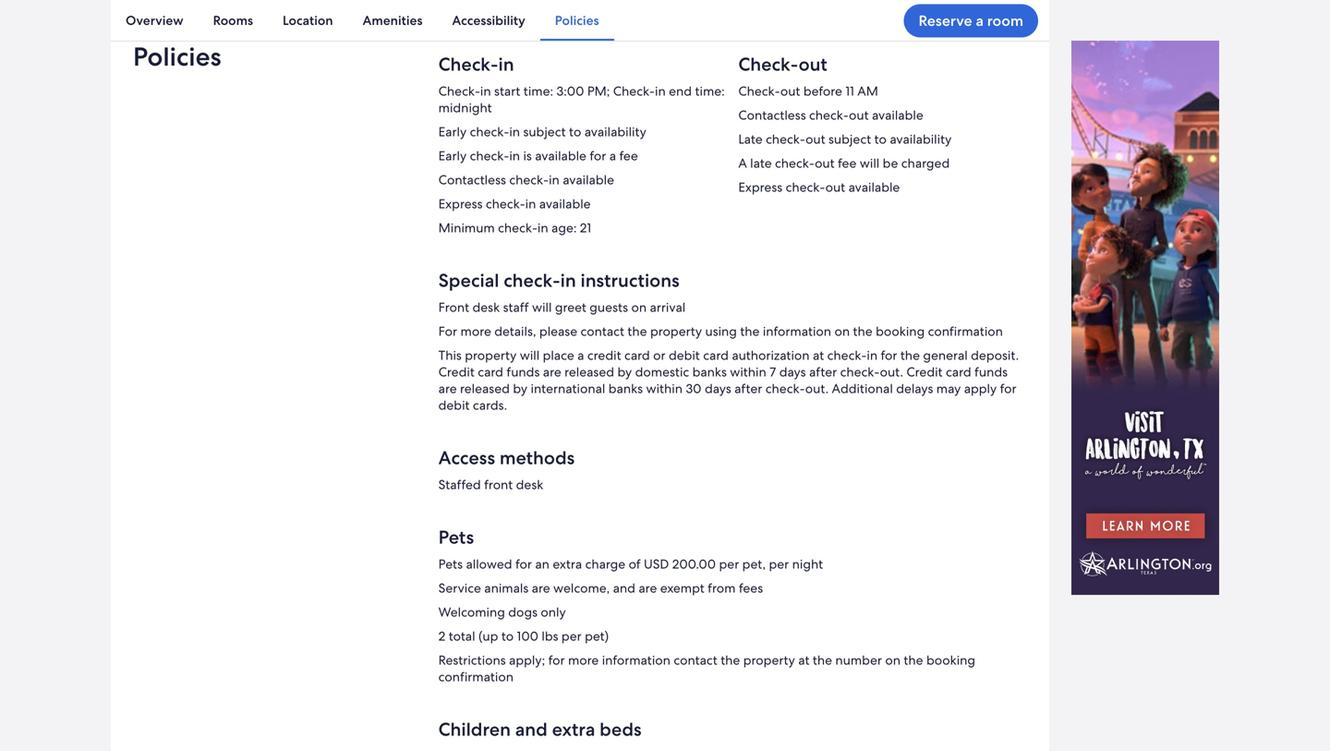 Task type: describe. For each thing, give the bounding box(es) containing it.
at inside special check-in instructions front desk staff will greet guests on arrival for more details, please contact the property using the information on the booking confirmation this property will place a credit card or debit card authorization at check-in for the general deposit. credit card funds are released by domestic banks within 7 days after check-out. credit card funds are released by international banks within 30 days after check-out. additional delays may apply for debit cards.
[[813, 347, 824, 363]]

instructions
[[581, 268, 680, 292]]

1 horizontal spatial within
[[730, 363, 767, 380]]

welcome,
[[553, 580, 610, 596]]

1 horizontal spatial days
[[780, 363, 806, 380]]

age:
[[552, 219, 577, 236]]

available right is
[[535, 147, 587, 164]]

0 horizontal spatial days
[[705, 380, 732, 397]]

allowed
[[466, 556, 512, 572]]

an
[[535, 556, 550, 572]]

be
[[883, 155, 898, 171]]

for
[[439, 323, 457, 339]]

late
[[750, 155, 772, 171]]

room
[[987, 11, 1024, 30]]

reserve
[[919, 11, 973, 30]]

for down lbs
[[548, 652, 565, 668]]

2 horizontal spatial per
[[769, 556, 789, 572]]

7
[[770, 363, 776, 380]]

1 horizontal spatial banks
[[693, 363, 727, 380]]

in left is
[[509, 147, 520, 164]]

1 horizontal spatial property
[[650, 323, 702, 339]]

fees
[[739, 580, 763, 596]]

1 vertical spatial will
[[532, 299, 552, 315]]

charge
[[585, 556, 626, 572]]

card right delays at bottom right
[[946, 363, 972, 380]]

cards.
[[473, 397, 507, 413]]

0 horizontal spatial within
[[646, 380, 683, 397]]

list containing overview
[[111, 0, 1050, 41]]

availability inside check-in check-in start time: 3:00 pm; check-in end time: midnight early check-in subject to availability early check-in is available for a fee contactless check-in available express check-in available minimum check-in age: 21
[[585, 123, 647, 140]]

location
[[283, 12, 333, 29]]

the up delays at bottom right
[[901, 347, 920, 363]]

credit
[[588, 347, 621, 363]]

beds
[[600, 717, 642, 741]]

to inside pets pets allowed for an extra charge of usd 200.00 per pet, per night service animals are welcome, and are exempt from fees welcoming dogs only 2 total (up to 100 lbs per pet) restrictions apply; for more information contact the property at the number on the booking confirmation
[[502, 628, 514, 644]]

domestic
[[635, 363, 689, 380]]

in down start
[[509, 123, 520, 140]]

animals
[[484, 580, 529, 596]]

0 horizontal spatial property
[[465, 347, 517, 363]]

express inside check-in check-in start time: 3:00 pm; check-in end time: midnight early check-in subject to availability early check-in is available for a fee contactless check-in available express check-in available minimum check-in age: 21
[[439, 195, 483, 212]]

arrival
[[650, 299, 686, 315]]

exempt
[[660, 580, 705, 596]]

0 horizontal spatial and
[[515, 717, 548, 741]]

before
[[804, 83, 843, 99]]

available down the am
[[872, 107, 924, 123]]

1 vertical spatial on
[[835, 323, 850, 339]]

will inside check-out check-out before 11 am contactless check-out available late check-out subject to availability a late check-out fee will be charged express check-out available
[[860, 155, 880, 171]]

access
[[439, 446, 495, 470]]

fee inside check-in check-in start time: 3:00 pm; check-in end time: midnight early check-in subject to availability early check-in is available for a fee contactless check-in available express check-in available minimum check-in age: 21
[[619, 147, 638, 164]]

3:00
[[557, 83, 584, 99]]

or
[[653, 347, 666, 363]]

1 early from the top
[[439, 123, 467, 140]]

children
[[439, 717, 511, 741]]

1 horizontal spatial debit
[[669, 347, 700, 363]]

start
[[494, 83, 521, 99]]

front
[[439, 299, 469, 315]]

card left or
[[625, 347, 650, 363]]

in down is
[[525, 195, 536, 212]]

authorization
[[732, 347, 810, 363]]

desk inside access methods staffed front desk
[[516, 476, 544, 493]]

accessibility link
[[438, 0, 540, 41]]

1 horizontal spatial out.
[[880, 363, 904, 380]]

welcoming
[[439, 604, 505, 620]]

special check-in instructions front desk staff will greet guests on arrival for more details, please contact the property using the information on the booking confirmation this property will place a credit card or debit card authorization at check-in for the general deposit. credit card funds are released by domestic banks within 7 days after check-out. credit card funds are released by international banks within 30 days after check-out. additional delays may apply for debit cards.
[[439, 268, 1019, 413]]

in up greet
[[561, 268, 576, 292]]

service
[[439, 580, 481, 596]]

may
[[937, 380, 961, 397]]

overview
[[126, 12, 184, 29]]

is
[[523, 147, 532, 164]]

desk inside special check-in instructions front desk staff will greet guests on arrival for more details, please contact the property using the information on the booking confirmation this property will place a credit card or debit card authorization at check-in for the general deposit. credit card funds are released by domestic banks within 7 days after check-out. credit card funds are released by international banks within 30 days after check-out. additional delays may apply for debit cards.
[[473, 299, 500, 315]]

a
[[739, 155, 747, 171]]

fee inside check-out check-out before 11 am contactless check-out available late check-out subject to availability a late check-out fee will be charged express check-out available
[[838, 155, 857, 171]]

in up age:
[[549, 171, 560, 188]]

methods
[[500, 446, 575, 470]]

international
[[531, 380, 606, 397]]

(up
[[479, 628, 498, 644]]

to inside check-out check-out before 11 am contactless check-out available late check-out subject to availability a late check-out fee will be charged express check-out available
[[875, 131, 887, 147]]

a inside button
[[976, 11, 984, 30]]

pets pets allowed for an extra charge of usd 200.00 per pet, per night service animals are welcome, and are exempt from fees welcoming dogs only 2 total (up to 100 lbs per pet) restrictions apply; for more information contact the property at the number on the booking confirmation
[[439, 525, 976, 685]]

access methods staffed front desk
[[439, 446, 575, 493]]

100
[[517, 628, 539, 644]]

1 pets from the top
[[439, 525, 474, 549]]

extra inside pets pets allowed for an extra charge of usd 200.00 per pet, per night service animals are welcome, and are exempt from fees welcoming dogs only 2 total (up to 100 lbs per pet) restrictions apply; for more information contact the property at the number on the booking confirmation
[[553, 556, 582, 572]]

late
[[739, 131, 763, 147]]

contactless inside check-out check-out before 11 am contactless check-out available late check-out subject to availability a late check-out fee will be charged express check-out available
[[739, 107, 806, 123]]

pm;
[[587, 83, 610, 99]]

on inside pets pets allowed for an extra charge of usd 200.00 per pet, per night service animals are welcome, and are exempt from fees welcoming dogs only 2 total (up to 100 lbs per pet) restrictions apply; for more information contact the property at the number on the booking confirmation
[[885, 652, 901, 668]]

contactless inside check-in check-in start time: 3:00 pm; check-in end time: midnight early check-in subject to availability early check-in is available for a fee contactless check-in available express check-in available minimum check-in age: 21
[[439, 171, 506, 188]]

staffed
[[439, 476, 481, 493]]

2 early from the top
[[439, 147, 467, 164]]

0 horizontal spatial per
[[562, 628, 582, 644]]

0 horizontal spatial by
[[513, 380, 528, 397]]

restrictions
[[439, 652, 506, 668]]

at inside pets pets allowed for an extra charge of usd 200.00 per pet, per night service animals are welcome, and are exempt from fees welcoming dogs only 2 total (up to 100 lbs per pet) restrictions apply; for more information contact the property at the number on the booking confirmation
[[799, 652, 810, 668]]

more inside pets pets allowed for an extra charge of usd 200.00 per pet, per night service animals are welcome, and are exempt from fees welcoming dogs only 2 total (up to 100 lbs per pet) restrictions apply; for more information contact the property at the number on the booking confirmation
[[568, 652, 599, 668]]

card down using
[[703, 347, 729, 363]]

are down an
[[532, 580, 550, 596]]

more inside special check-in instructions front desk staff will greet guests on arrival for more details, please contact the property using the information on the booking confirmation this property will place a credit card or debit card authorization at check-in for the general deposit. credit card funds are released by domestic banks within 7 days after check-out. credit card funds are released by international banks within 30 days after check-out. additional delays may apply for debit cards.
[[461, 323, 491, 339]]

rooms
[[213, 12, 253, 29]]

are down please
[[543, 363, 562, 380]]

night
[[792, 556, 823, 572]]

dogs
[[508, 604, 538, 620]]

the up "additional"
[[853, 323, 873, 339]]

charged
[[902, 155, 950, 171]]

the down the guests
[[628, 323, 647, 339]]

0 horizontal spatial released
[[460, 380, 510, 397]]

pet)
[[585, 628, 609, 644]]

11
[[846, 83, 855, 99]]

place
[[543, 347, 574, 363]]

delays
[[896, 380, 934, 397]]

greet
[[555, 299, 587, 315]]



Task type: locate. For each thing, give the bounding box(es) containing it.
after left 7
[[735, 380, 763, 397]]

0 vertical spatial confirmation
[[928, 323, 1003, 339]]

booking inside pets pets allowed for an extra charge of usd 200.00 per pet, per night service animals are welcome, and are exempt from fees welcoming dogs only 2 total (up to 100 lbs per pet) restrictions apply; for more information contact the property at the number on the booking confirmation
[[927, 652, 976, 668]]

in left end
[[655, 83, 666, 99]]

to inside check-in check-in start time: 3:00 pm; check-in end time: midnight early check-in subject to availability early check-in is available for a fee contactless check-in available express check-in available minimum check-in age: 21
[[569, 123, 581, 140]]

per right pet,
[[769, 556, 789, 572]]

0 horizontal spatial more
[[461, 323, 491, 339]]

credit down for
[[439, 363, 475, 380]]

more right for
[[461, 323, 491, 339]]

contact inside special check-in instructions front desk staff will greet guests on arrival for more details, please contact the property using the information on the booking confirmation this property will place a credit card or debit card authorization at check-in for the general deposit. credit card funds are released by domestic banks within 7 days after check-out. credit card funds are released by international banks within 30 days after check-out. additional delays may apply for debit cards.
[[581, 323, 625, 339]]

a down pm;
[[610, 147, 616, 164]]

1 horizontal spatial per
[[719, 556, 739, 572]]

confirmation up general
[[928, 323, 1003, 339]]

children and extra beds
[[439, 717, 642, 741]]

0 horizontal spatial confirmation
[[439, 668, 514, 685]]

1 horizontal spatial subject
[[829, 131, 871, 147]]

0 vertical spatial early
[[439, 123, 467, 140]]

front
[[484, 476, 513, 493]]

pets up service
[[439, 556, 463, 572]]

express
[[739, 179, 783, 195], [439, 195, 483, 212]]

days
[[780, 363, 806, 380], [705, 380, 732, 397]]

1 vertical spatial a
[[610, 147, 616, 164]]

0 vertical spatial at
[[813, 347, 824, 363]]

released down please
[[565, 363, 614, 380]]

extra right an
[[553, 556, 582, 572]]

in up start
[[498, 52, 514, 76]]

2 time: from the left
[[695, 83, 725, 99]]

availability up charged
[[890, 131, 952, 147]]

property down fees at the right bottom of the page
[[744, 652, 795, 668]]

21
[[580, 219, 592, 236]]

1 vertical spatial at
[[799, 652, 810, 668]]

apply
[[964, 380, 997, 397]]

usd
[[644, 556, 669, 572]]

1 horizontal spatial availability
[[890, 131, 952, 147]]

within left the 30
[[646, 380, 683, 397]]

1 vertical spatial pets
[[439, 556, 463, 572]]

0 horizontal spatial availability
[[585, 123, 647, 140]]

policies up "3:00"
[[555, 12, 599, 29]]

property
[[650, 323, 702, 339], [465, 347, 517, 363], [744, 652, 795, 668]]

and right children
[[515, 717, 548, 741]]

information inside special check-in instructions front desk staff will greet guests on arrival for more details, please contact the property using the information on the booking confirmation this property will place a credit card or debit card authorization at check-in for the general deposit. credit card funds are released by domestic banks within 7 days after check-out. credit card funds are released by international banks within 30 days after check-out. additional delays may apply for debit cards.
[[763, 323, 832, 339]]

the right number
[[904, 652, 924, 668]]

0 horizontal spatial debit
[[439, 397, 470, 413]]

funds left place
[[507, 363, 540, 380]]

confirmation inside special check-in instructions front desk staff will greet guests on arrival for more details, please contact the property using the information on the booking confirmation this property will place a credit card or debit card authorization at check-in for the general deposit. credit card funds are released by domestic banks within 7 days after check-out. credit card funds are released by international banks within 30 days after check-out. additional delays may apply for debit cards.
[[928, 323, 1003, 339]]

will left be
[[860, 155, 880, 171]]

contact inside pets pets allowed for an extra charge of usd 200.00 per pet, per night service animals are welcome, and are exempt from fees welcoming dogs only 2 total (up to 100 lbs per pet) restrictions apply; for more information contact the property at the number on the booking confirmation
[[674, 652, 718, 668]]

property inside pets pets allowed for an extra charge of usd 200.00 per pet, per night service animals are welcome, and are exempt from fees welcoming dogs only 2 total (up to 100 lbs per pet) restrictions apply; for more information contact the property at the number on the booking confirmation
[[744, 652, 795, 668]]

debit right or
[[669, 347, 700, 363]]

and down of
[[613, 580, 636, 596]]

availability
[[585, 123, 647, 140], [890, 131, 952, 147]]

0 horizontal spatial information
[[602, 652, 671, 668]]

out. left general
[[880, 363, 904, 380]]

0 horizontal spatial express
[[439, 195, 483, 212]]

on right number
[[885, 652, 901, 668]]

extra
[[553, 556, 582, 572], [552, 717, 595, 741]]

a inside check-in check-in start time: 3:00 pm; check-in end time: midnight early check-in subject to availability early check-in is available for a fee contactless check-in available express check-in available minimum check-in age: 21
[[610, 147, 616, 164]]

pet,
[[743, 556, 766, 572]]

location link
[[268, 0, 348, 41]]

am
[[858, 83, 879, 99]]

2 pets from the top
[[439, 556, 463, 572]]

1 vertical spatial booking
[[927, 652, 976, 668]]

property down details,
[[465, 347, 517, 363]]

will
[[860, 155, 880, 171], [532, 299, 552, 315], [520, 347, 540, 363]]

the down from
[[721, 652, 740, 668]]

0 horizontal spatial banks
[[609, 380, 643, 397]]

confirmation down (up
[[439, 668, 514, 685]]

desk left staff
[[473, 299, 500, 315]]

0 horizontal spatial at
[[799, 652, 810, 668]]

1 vertical spatial contactless
[[439, 171, 506, 188]]

0 horizontal spatial funds
[[507, 363, 540, 380]]

only
[[541, 604, 566, 620]]

lbs
[[542, 628, 559, 644]]

total
[[449, 628, 475, 644]]

banks down "credit" on the top left of the page
[[609, 380, 643, 397]]

reserve a room
[[919, 11, 1024, 30]]

reserve a room button
[[904, 4, 1039, 37]]

deposit.
[[971, 347, 1019, 363]]

after right 7
[[809, 363, 837, 380]]

number
[[836, 652, 882, 668]]

per left pet,
[[719, 556, 739, 572]]

0 vertical spatial on
[[631, 299, 647, 315]]

0 vertical spatial debit
[[669, 347, 700, 363]]

0 vertical spatial property
[[650, 323, 702, 339]]

1 vertical spatial desk
[[516, 476, 544, 493]]

and inside pets pets allowed for an extra charge of usd 200.00 per pet, per night service animals are welcome, and are exempt from fees welcoming dogs only 2 total (up to 100 lbs per pet) restrictions apply; for more information contact the property at the number on the booking confirmation
[[613, 580, 636, 596]]

a left room
[[976, 11, 984, 30]]

to right (up
[[502, 628, 514, 644]]

1 horizontal spatial funds
[[975, 363, 1008, 380]]

will down details,
[[520, 347, 540, 363]]

staff
[[503, 299, 529, 315]]

1 vertical spatial contact
[[674, 652, 718, 668]]

information inside pets pets allowed for an extra charge of usd 200.00 per pet, per night service animals are welcome, and are exempt from fees welcoming dogs only 2 total (up to 100 lbs per pet) restrictions apply; for more information contact the property at the number on the booking confirmation
[[602, 652, 671, 668]]

1 horizontal spatial more
[[568, 652, 599, 668]]

booking up general
[[876, 323, 925, 339]]

1 horizontal spatial a
[[610, 147, 616, 164]]

days right 7
[[780, 363, 806, 380]]

policies link
[[540, 0, 614, 41]]

funds right may
[[975, 363, 1008, 380]]

1 horizontal spatial by
[[618, 363, 632, 380]]

0 vertical spatial extra
[[553, 556, 582, 572]]

from
[[708, 580, 736, 596]]

0 vertical spatial contactless
[[739, 107, 806, 123]]

1 horizontal spatial on
[[835, 323, 850, 339]]

0 horizontal spatial subject
[[523, 123, 566, 140]]

to up be
[[875, 131, 887, 147]]

1 horizontal spatial booking
[[927, 652, 976, 668]]

availability inside check-out check-out before 11 am contactless check-out available late check-out subject to availability a late check-out fee will be charged express check-out available
[[890, 131, 952, 147]]

2 vertical spatial on
[[885, 652, 901, 668]]

0 vertical spatial and
[[613, 580, 636, 596]]

a inside special check-in instructions front desk staff will greet guests on arrival for more details, please contact the property using the information on the booking confirmation this property will place a credit card or debit card authorization at check-in for the general deposit. credit card funds are released by domestic banks within 7 days after check-out. credit card funds are released by international banks within 30 days after check-out. additional delays may apply for debit cards.
[[578, 347, 584, 363]]

booking inside special check-in instructions front desk staff will greet guests on arrival for more details, please contact the property using the information on the booking confirmation this property will place a credit card or debit card authorization at check-in for the general deposit. credit card funds are released by domestic banks within 7 days after check-out. credit card funds are released by international banks within 30 days after check-out. additional delays may apply for debit cards.
[[876, 323, 925, 339]]

information down "pet)"
[[602, 652, 671, 668]]

additional
[[832, 380, 893, 397]]

accessibility
[[452, 12, 526, 29]]

check-
[[439, 52, 498, 76], [739, 52, 799, 76], [439, 83, 480, 99], [613, 83, 655, 99], [739, 83, 781, 99]]

and
[[613, 580, 636, 596], [515, 717, 548, 741]]

subject inside check-in check-in start time: 3:00 pm; check-in end time: midnight early check-in subject to availability early check-in is available for a fee contactless check-in available express check-in available minimum check-in age: 21
[[523, 123, 566, 140]]

by
[[618, 363, 632, 380], [513, 380, 528, 397]]

1 horizontal spatial express
[[739, 179, 783, 195]]

rooms link
[[198, 0, 268, 41]]

1 vertical spatial policies
[[133, 40, 221, 73]]

are
[[543, 363, 562, 380], [439, 380, 457, 397], [532, 580, 550, 596], [639, 580, 657, 596]]

confirmation inside pets pets allowed for an extra charge of usd 200.00 per pet, per night service animals are welcome, and are exempt from fees welcoming dogs only 2 total (up to 100 lbs per pet) restrictions apply; for more information contact the property at the number on the booking confirmation
[[439, 668, 514, 685]]

0 vertical spatial more
[[461, 323, 491, 339]]

debit left cards. on the left of page
[[439, 397, 470, 413]]

by right cards. on the left of page
[[513, 380, 528, 397]]

2 vertical spatial a
[[578, 347, 584, 363]]

1 horizontal spatial time:
[[695, 83, 725, 99]]

0 horizontal spatial policies
[[133, 40, 221, 73]]

1 horizontal spatial at
[[813, 347, 824, 363]]

2 horizontal spatial property
[[744, 652, 795, 668]]

1 horizontal spatial policies
[[555, 12, 599, 29]]

desk down 'methods'
[[516, 476, 544, 493]]

available up age:
[[539, 195, 591, 212]]

out. left "additional"
[[806, 380, 829, 397]]

1 credit from the left
[[439, 363, 475, 380]]

available up 21
[[563, 171, 614, 188]]

are down this
[[439, 380, 457, 397]]

will right staff
[[532, 299, 552, 315]]

banks down using
[[693, 363, 727, 380]]

per right lbs
[[562, 628, 582, 644]]

0 horizontal spatial credit
[[439, 363, 475, 380]]

for left an
[[516, 556, 532, 572]]

0 horizontal spatial contact
[[581, 323, 625, 339]]

30
[[686, 380, 702, 397]]

desk
[[473, 299, 500, 315], [516, 476, 544, 493]]

1 vertical spatial debit
[[439, 397, 470, 413]]

check-in check-in start time: 3:00 pm; check-in end time: midnight early check-in subject to availability early check-in is available for a fee contactless check-in available express check-in available minimum check-in age: 21
[[439, 52, 725, 236]]

1 vertical spatial and
[[515, 717, 548, 741]]

1 horizontal spatial credit
[[907, 363, 943, 380]]

1 vertical spatial property
[[465, 347, 517, 363]]

1 vertical spatial information
[[602, 652, 671, 668]]

contact down 'exempt'
[[674, 652, 718, 668]]

within left 7
[[730, 363, 767, 380]]

card up cards. on the left of page
[[478, 363, 504, 380]]

property down arrival
[[650, 323, 702, 339]]

policies down overview
[[133, 40, 221, 73]]

1 funds from the left
[[507, 363, 540, 380]]

card
[[625, 347, 650, 363], [703, 347, 729, 363], [478, 363, 504, 380], [946, 363, 972, 380]]

2 horizontal spatial a
[[976, 11, 984, 30]]

check-out check-out before 11 am contactless check-out available late check-out subject to availability a late check-out fee will be charged express check-out available
[[739, 52, 952, 195]]

0 vertical spatial policies
[[555, 12, 599, 29]]

the left number
[[813, 652, 833, 668]]

to
[[569, 123, 581, 140], [875, 131, 887, 147], [502, 628, 514, 644]]

to down "3:00"
[[569, 123, 581, 140]]

0 horizontal spatial out.
[[806, 380, 829, 397]]

amenities
[[363, 12, 423, 29]]

0 vertical spatial booking
[[876, 323, 925, 339]]

0 horizontal spatial to
[[502, 628, 514, 644]]

2 funds from the left
[[975, 363, 1008, 380]]

contact up "credit" on the top left of the page
[[581, 323, 625, 339]]

1 vertical spatial confirmation
[[439, 668, 514, 685]]

on down instructions
[[631, 299, 647, 315]]

1 vertical spatial early
[[439, 147, 467, 164]]

2
[[439, 628, 446, 644]]

the right using
[[740, 323, 760, 339]]

contactless up late
[[739, 107, 806, 123]]

2 horizontal spatial on
[[885, 652, 901, 668]]

are down usd
[[639, 580, 657, 596]]

on up "additional"
[[835, 323, 850, 339]]

1 horizontal spatial released
[[565, 363, 614, 380]]

in up "additional"
[[867, 347, 878, 363]]

0 horizontal spatial on
[[631, 299, 647, 315]]

end
[[669, 83, 692, 99]]

2 credit from the left
[[907, 363, 943, 380]]

by left the domestic
[[618, 363, 632, 380]]

availability down pm;
[[585, 123, 647, 140]]

express inside check-out check-out before 11 am contactless check-out available late check-out subject to availability a late check-out fee will be charged express check-out available
[[739, 179, 783, 195]]

1 horizontal spatial to
[[569, 123, 581, 140]]

1 horizontal spatial after
[[809, 363, 837, 380]]

extra left beds on the left
[[552, 717, 595, 741]]

1 horizontal spatial fee
[[838, 155, 857, 171]]

0 horizontal spatial time:
[[524, 83, 553, 99]]

2 vertical spatial will
[[520, 347, 540, 363]]

0 vertical spatial contact
[[581, 323, 625, 339]]

0 horizontal spatial desk
[[473, 299, 500, 315]]

list
[[111, 0, 1050, 41]]

in left age:
[[538, 219, 548, 236]]

overview link
[[111, 0, 198, 41]]

special
[[439, 268, 499, 292]]

booking right number
[[927, 652, 976, 668]]

contactless up minimum
[[439, 171, 506, 188]]

within
[[730, 363, 767, 380], [646, 380, 683, 397]]

released
[[565, 363, 614, 380], [460, 380, 510, 397]]

subject up is
[[523, 123, 566, 140]]

0 vertical spatial desk
[[473, 299, 500, 315]]

for up delays at bottom right
[[881, 347, 898, 363]]

time: right end
[[695, 83, 725, 99]]

guests
[[590, 299, 628, 315]]

more down "pet)"
[[568, 652, 599, 668]]

after
[[809, 363, 837, 380], [735, 380, 763, 397]]

at left number
[[799, 652, 810, 668]]

0 vertical spatial a
[[976, 11, 984, 30]]

banks
[[693, 363, 727, 380], [609, 380, 643, 397]]

out.
[[880, 363, 904, 380], [806, 380, 829, 397]]

credit
[[439, 363, 475, 380], [907, 363, 943, 380]]

subject inside check-out check-out before 11 am contactless check-out available late check-out subject to availability a late check-out fee will be charged express check-out available
[[829, 131, 871, 147]]

general
[[923, 347, 968, 363]]

apply;
[[509, 652, 545, 668]]

2 horizontal spatial to
[[875, 131, 887, 147]]

for inside check-in check-in start time: 3:00 pm; check-in end time: midnight early check-in subject to availability early check-in is available for a fee contactless check-in available express check-in available minimum check-in age: 21
[[590, 147, 606, 164]]

of
[[629, 556, 641, 572]]

days right the 30
[[705, 380, 732, 397]]

time: right start
[[524, 83, 553, 99]]

this
[[439, 347, 462, 363]]

for
[[590, 147, 606, 164], [881, 347, 898, 363], [1000, 380, 1017, 397], [516, 556, 532, 572], [548, 652, 565, 668]]

credit left the apply
[[907, 363, 943, 380]]

midnight
[[439, 99, 492, 116]]

1 horizontal spatial contactless
[[739, 107, 806, 123]]

0 horizontal spatial fee
[[619, 147, 638, 164]]

minimum
[[439, 219, 495, 236]]

1 horizontal spatial and
[[613, 580, 636, 596]]

a
[[976, 11, 984, 30], [610, 147, 616, 164], [578, 347, 584, 363]]

information
[[763, 323, 832, 339], [602, 652, 671, 668]]

for right the apply
[[1000, 380, 1017, 397]]

subject
[[523, 123, 566, 140], [829, 131, 871, 147]]

contact
[[581, 323, 625, 339], [674, 652, 718, 668]]

using
[[705, 323, 737, 339]]

0 vertical spatial information
[[763, 323, 832, 339]]

check-
[[809, 107, 849, 123], [470, 123, 509, 140], [766, 131, 806, 147], [470, 147, 509, 164], [775, 155, 815, 171], [509, 171, 549, 188], [786, 179, 826, 195], [486, 195, 525, 212], [498, 219, 538, 236], [504, 268, 561, 292], [828, 347, 867, 363], [840, 363, 880, 380], [766, 380, 806, 397]]

express up minimum
[[439, 195, 483, 212]]

details,
[[495, 323, 536, 339]]

200.00
[[672, 556, 716, 572]]

out
[[799, 52, 828, 76], [781, 83, 801, 99], [849, 107, 869, 123], [806, 131, 826, 147], [815, 155, 835, 171], [826, 179, 846, 195]]

0 horizontal spatial contactless
[[439, 171, 506, 188]]

released down this
[[460, 380, 510, 397]]

the
[[628, 323, 647, 339], [740, 323, 760, 339], [853, 323, 873, 339], [901, 347, 920, 363], [721, 652, 740, 668], [813, 652, 833, 668], [904, 652, 924, 668]]

in left start
[[480, 83, 491, 99]]

please
[[540, 323, 578, 339]]

1 horizontal spatial confirmation
[[928, 323, 1003, 339]]

amenities link
[[348, 0, 438, 41]]

pets up 'allowed' at the left bottom of the page
[[439, 525, 474, 549]]

debit
[[669, 347, 700, 363], [439, 397, 470, 413]]

a right place
[[578, 347, 584, 363]]

for down pm;
[[590, 147, 606, 164]]

0 vertical spatial will
[[860, 155, 880, 171]]

available down be
[[849, 179, 900, 195]]

express down late
[[739, 179, 783, 195]]

policies
[[555, 12, 599, 29], [133, 40, 221, 73]]

0 horizontal spatial after
[[735, 380, 763, 397]]

1 time: from the left
[[524, 83, 553, 99]]

1 horizontal spatial desk
[[516, 476, 544, 493]]

1 horizontal spatial information
[[763, 323, 832, 339]]

1 vertical spatial extra
[[552, 717, 595, 741]]

0 horizontal spatial booking
[[876, 323, 925, 339]]



Task type: vqa. For each thing, say whether or not it's contained in the screenshot.
is
yes



